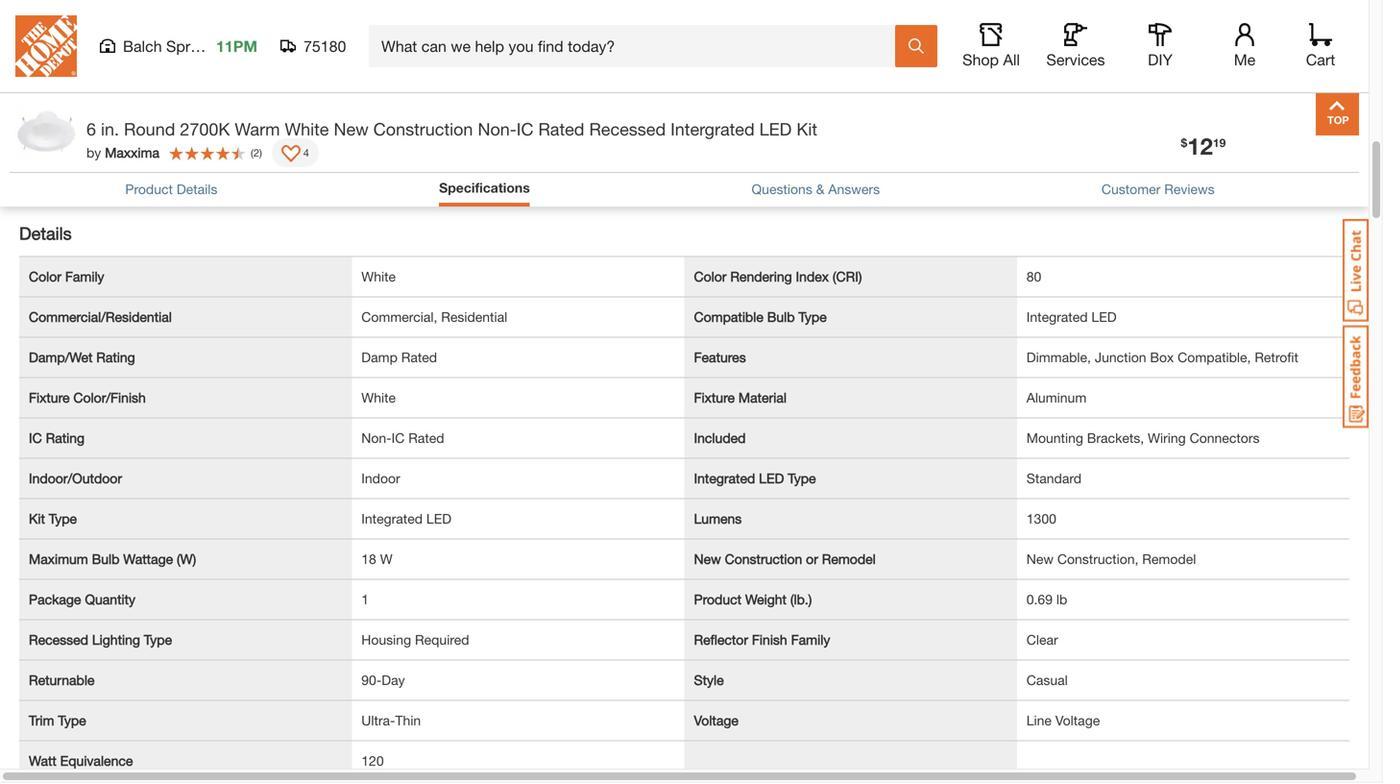 Task type: locate. For each thing, give the bounding box(es) containing it.
2 voltage from the left
[[1056, 713, 1101, 729]]

height down lens
[[746, 94, 785, 110]]

1 horizontal spatial integrated led
[[1027, 309, 1117, 325]]

75180
[[304, 37, 346, 55]]

120
[[362, 753, 384, 769]]

0 horizontal spatial 2.3
[[362, 94, 380, 110]]

7
[[1027, 53, 1035, 69]]

details up color family
[[19, 223, 72, 244]]

white up '4'
[[285, 119, 329, 139]]

all
[[1004, 50, 1021, 69]]

trim
[[694, 134, 720, 150], [29, 713, 54, 729]]

0 horizontal spatial family
[[65, 269, 104, 284]]

0.69
[[1027, 592, 1053, 607]]

0 horizontal spatial integrated led
[[362, 511, 452, 527]]

dimmable,
[[1027, 349, 1092, 365]]

color up compatible
[[694, 269, 727, 284]]

0 horizontal spatial rating
[[46, 430, 85, 446]]

integrated led up "dimmable,"
[[1027, 309, 1117, 325]]

0 horizontal spatial voltage
[[694, 713, 739, 729]]

shop
[[963, 50, 1000, 69]]

height
[[748, 13, 787, 29], [746, 94, 785, 110]]

0 vertical spatial white
[[285, 119, 329, 139]]

product weight (lb.)
[[694, 592, 813, 607]]

commercial,
[[362, 309, 438, 325]]

2 vertical spatial white
[[362, 390, 396, 406]]

answers
[[829, 181, 880, 197]]

integrated led up w
[[362, 511, 452, 527]]

intergrated
[[671, 119, 755, 139]]

0 horizontal spatial bulb
[[92, 551, 120, 567]]

0 vertical spatial 6
[[362, 13, 369, 29]]

type right lighting
[[144, 632, 172, 648]]

2.3
[[362, 94, 380, 110], [1027, 94, 1046, 110]]

1 vertical spatial rated
[[402, 349, 437, 365]]

0 horizontal spatial ic
[[29, 430, 42, 446]]

1 vertical spatial trim
[[29, 713, 54, 729]]

kit right "(width)"
[[797, 119, 818, 139]]

1 fixture from the left
[[29, 390, 70, 406]]

90-day
[[362, 672, 405, 688]]

1 vertical spatial aperture
[[780, 53, 832, 69]]

(in.) up "nominal lens aperture size" at the top of the page
[[791, 13, 812, 29]]

product image image
[[14, 102, 77, 164]]

0 vertical spatial construction
[[374, 119, 473, 139]]

fixture up ic rating
[[29, 390, 70, 406]]

trim for trim size (width)
[[694, 134, 720, 150]]

integrated up w
[[362, 511, 423, 527]]

aperture right lens
[[780, 53, 832, 69]]

2.3 in
[[362, 94, 395, 110], [1027, 94, 1060, 110]]

kit down indoor/outdoor
[[29, 511, 45, 527]]

housing up nominal
[[694, 13, 744, 29]]

trim up watt
[[29, 713, 54, 729]]

shop all button
[[961, 23, 1023, 69]]

type down index
[[799, 309, 827, 325]]

1 vertical spatial kit
[[29, 511, 45, 527]]

1 vertical spatial maximum
[[29, 551, 88, 567]]

family up commercial/residential at the top
[[65, 269, 104, 284]]

bulb down color rendering index (cri)
[[768, 309, 795, 325]]

1 vertical spatial bulb
[[92, 551, 120, 567]]

aperture
[[70, 13, 122, 29], [780, 53, 832, 69]]

recessed up returnable
[[29, 632, 88, 648]]

family right finish
[[792, 632, 831, 648]]

mounting
[[1027, 430, 1084, 446]]

1 horizontal spatial rating
[[96, 349, 135, 365]]

ic
[[517, 119, 534, 139], [29, 430, 42, 446], [392, 430, 405, 446]]

2.3 down 7 in.
[[1027, 94, 1046, 110]]

maximum down actual
[[29, 53, 88, 69]]

ultra-thin
[[362, 713, 421, 729]]

1 horizontal spatial bulb
[[768, 309, 795, 325]]

required
[[415, 632, 470, 648]]

connectors
[[1190, 430, 1260, 446]]

1 vertical spatial rating
[[46, 430, 85, 446]]

standard
[[1027, 470, 1082, 486]]

0 vertical spatial maximum
[[29, 53, 88, 69]]

services
[[1047, 50, 1106, 69]]

0 vertical spatial aperture
[[70, 13, 122, 29]]

0 vertical spatial non-
[[478, 119, 517, 139]]

product left by
[[29, 134, 76, 150]]

compatible
[[694, 309, 764, 325]]

new up 0.69
[[1027, 551, 1054, 567]]

trim for trim type
[[29, 713, 54, 729]]

(in.) for housing height (in.)
[[791, 13, 812, 29]]

product for product width (in.)
[[29, 134, 76, 150]]

size right lens
[[836, 53, 861, 69]]

type up or
[[788, 470, 817, 486]]

product down maxxima
[[125, 181, 173, 197]]

indoor/outdoor
[[29, 470, 122, 486]]

6 for maximum cutout size (in.)
[[362, 53, 369, 69]]

2700k
[[180, 119, 230, 139]]

style
[[694, 672, 724, 688]]

product details
[[125, 181, 218, 197]]

diy button
[[1130, 23, 1192, 69]]

0 vertical spatial integrated
[[1027, 309, 1088, 325]]

rating for ic rating
[[46, 430, 85, 446]]

1 2.3 in from the left
[[362, 94, 395, 110]]

1
[[362, 592, 369, 607]]

me
[[1235, 50, 1256, 69]]

product
[[29, 94, 76, 110], [694, 94, 742, 110], [29, 134, 76, 150], [125, 181, 173, 197], [694, 592, 742, 607]]

width
[[126, 13, 161, 29], [80, 134, 115, 150]]

display image
[[281, 145, 301, 164]]

1 vertical spatial construction
[[725, 551, 803, 567]]

new down lumens on the right of the page
[[694, 551, 722, 567]]

1 horizontal spatial recessed
[[590, 119, 666, 139]]

compatible,
[[1178, 349, 1252, 365]]

2.3 up 7.5
[[362, 94, 380, 110]]

in for nominal lens aperture size
[[373, 53, 383, 69]]

2.3 in up 7.5 in
[[362, 94, 395, 110]]

bulb up quantity
[[92, 551, 120, 567]]

2 color from the left
[[694, 269, 727, 284]]

2 horizontal spatial new
[[1027, 551, 1054, 567]]

0 vertical spatial width
[[126, 13, 161, 29]]

in. for 6
[[101, 119, 119, 139]]

19
[[1214, 136, 1227, 149]]

lb
[[1057, 592, 1068, 607]]

1 horizontal spatial fixture
[[694, 390, 735, 406]]

trim type
[[29, 713, 86, 729]]

0 horizontal spatial fixture
[[29, 390, 70, 406]]

1 6 in from the top
[[362, 13, 383, 29]]

0 horizontal spatial 2.3 in
[[362, 94, 395, 110]]

w
[[380, 551, 393, 567]]

recessed down what can we help you find today? search box
[[590, 119, 666, 139]]

0 vertical spatial rated
[[539, 119, 585, 139]]

1 horizontal spatial trim
[[694, 134, 720, 150]]

retrofit
[[1255, 349, 1299, 365]]

1 horizontal spatial new
[[694, 551, 722, 567]]

1 horizontal spatial size
[[724, 134, 749, 150]]

non- up the indoor
[[362, 430, 392, 446]]

0 vertical spatial recessed
[[590, 119, 666, 139]]

0 vertical spatial details
[[177, 181, 218, 197]]

1 vertical spatial recessed
[[29, 632, 88, 648]]

0.69 lb
[[1027, 592, 1068, 607]]

1 horizontal spatial kit
[[797, 119, 818, 139]]

(in.) down "nominal lens aperture size" at the top of the page
[[789, 94, 810, 110]]

6 in. round 2700k warm white new construction non-ic rated recessed intergrated led kit
[[86, 119, 818, 139]]

0 horizontal spatial details
[[19, 223, 72, 244]]

2 vertical spatial integrated
[[362, 511, 423, 527]]

equivalence
[[60, 753, 133, 769]]

2 horizontal spatial ic
[[517, 119, 534, 139]]

1 horizontal spatial construction
[[725, 551, 803, 567]]

in for product height (in.)
[[384, 94, 395, 110]]

bulb for compatible
[[768, 309, 795, 325]]

construction up the weight
[[725, 551, 803, 567]]

1 horizontal spatial remodel
[[1143, 551, 1197, 567]]

bulb for maximum
[[92, 551, 120, 567]]

in. up by maxxima
[[101, 119, 119, 139]]

nominal
[[694, 53, 744, 69]]

remodel right or
[[822, 551, 876, 567]]

ic up specifications
[[517, 119, 534, 139]]

index
[[796, 269, 829, 284]]

0 horizontal spatial non-
[[362, 430, 392, 446]]

voltage right line
[[1056, 713, 1101, 729]]

1 vertical spatial white
[[362, 269, 396, 284]]

housing up 90-day
[[362, 632, 411, 648]]

1 vertical spatial housing
[[362, 632, 411, 648]]

finish
[[752, 632, 788, 648]]

remodel right construction, on the right
[[1143, 551, 1197, 567]]

size left "(width)"
[[724, 134, 749, 150]]

led down non-ic rated
[[427, 511, 452, 527]]

product left depth
[[29, 94, 76, 110]]

ic up the indoor
[[392, 430, 405, 446]]

housing height (in.)
[[694, 13, 812, 29]]

1 vertical spatial 6 in
[[362, 53, 383, 69]]

6 for actual aperture width (in.)
[[362, 13, 369, 29]]

1 horizontal spatial integrated
[[694, 470, 756, 486]]

white for fixture color/finish
[[362, 390, 396, 406]]

details
[[177, 181, 218, 197], [19, 223, 72, 244]]

1 horizontal spatial color
[[694, 269, 727, 284]]

width down depth
[[80, 134, 115, 150]]

2 2.3 in from the left
[[1027, 94, 1060, 110]]

1 vertical spatial non-
[[362, 430, 392, 446]]

1 vertical spatial 6
[[362, 53, 369, 69]]

1 horizontal spatial voltage
[[1056, 713, 1101, 729]]

0 horizontal spatial aperture
[[70, 13, 122, 29]]

in. right 7 at the top of page
[[1038, 53, 1053, 69]]

6 in
[[362, 13, 383, 29], [362, 53, 383, 69]]

construction
[[374, 119, 473, 139], [725, 551, 803, 567]]

damp rated
[[362, 349, 437, 365]]

shop all
[[963, 50, 1021, 69]]

1 vertical spatial height
[[746, 94, 785, 110]]

fixture up included
[[694, 390, 735, 406]]

maximum up the package
[[29, 551, 88, 567]]

(in.) for product height (in.)
[[789, 94, 810, 110]]

cart link
[[1300, 23, 1343, 69]]

in
[[373, 13, 383, 29], [373, 53, 383, 69], [384, 94, 395, 110], [1050, 94, 1060, 110], [384, 134, 395, 150]]

color/finish
[[73, 390, 146, 406]]

new right the 4 dropdown button
[[334, 119, 369, 139]]

2 horizontal spatial size
[[836, 53, 861, 69]]

1 voltage from the left
[[694, 713, 739, 729]]

1 vertical spatial in.
[[101, 119, 119, 139]]

voltage
[[694, 713, 739, 729], [1056, 713, 1101, 729]]

integrated
[[1027, 309, 1088, 325], [694, 470, 756, 486], [362, 511, 423, 527]]

integrated up "dimmable,"
[[1027, 309, 1088, 325]]

0 horizontal spatial in.
[[101, 119, 119, 139]]

voltage down style
[[694, 713, 739, 729]]

lumens
[[694, 511, 742, 527]]

2 6 in from the top
[[362, 53, 383, 69]]

0 horizontal spatial trim
[[29, 713, 54, 729]]

brackets,
[[1088, 430, 1145, 446]]

0 vertical spatial rating
[[96, 349, 135, 365]]

2 fixture from the left
[[694, 390, 735, 406]]

0 vertical spatial in.
[[1038, 53, 1053, 69]]

0 vertical spatial bulb
[[768, 309, 795, 325]]

rating up color/finish
[[96, 349, 135, 365]]

product up intergrated
[[694, 94, 742, 110]]

new for new construction, remodel
[[1027, 551, 1054, 567]]

line voltage
[[1027, 713, 1101, 729]]

0 horizontal spatial housing
[[362, 632, 411, 648]]

reviews
[[1165, 181, 1215, 197]]

height up lens
[[748, 13, 787, 29]]

ic up indoor/outdoor
[[29, 430, 42, 446]]

1 horizontal spatial family
[[792, 632, 831, 648]]

0 vertical spatial 6 in
[[362, 13, 383, 29]]

1 color from the left
[[29, 269, 61, 284]]

material
[[739, 390, 787, 406]]

11pm
[[216, 37, 258, 55]]

1 vertical spatial details
[[19, 223, 72, 244]]

2 2.3 from the left
[[1027, 94, 1046, 110]]

aperture up maximum cutout size (in.)
[[70, 13, 122, 29]]

0 vertical spatial housing
[[694, 13, 744, 29]]

width up balch
[[126, 13, 161, 29]]

size right "cutout"
[[137, 53, 162, 69]]

2 horizontal spatial integrated
[[1027, 309, 1088, 325]]

new
[[334, 119, 369, 139], [694, 551, 722, 567], [1027, 551, 1054, 567]]

in. for 7
[[1038, 53, 1053, 69]]

reflector
[[694, 632, 749, 648]]

product for product depth (in.)
[[29, 94, 76, 110]]

fixture material
[[694, 390, 787, 406]]

1 maximum from the top
[[29, 53, 88, 69]]

color up commercial/residential at the top
[[29, 269, 61, 284]]

(w)
[[177, 551, 196, 567]]

rating up indoor/outdoor
[[46, 430, 85, 446]]

white up commercial,
[[362, 269, 396, 284]]

residential
[[441, 309, 508, 325]]

1 horizontal spatial aperture
[[780, 53, 832, 69]]

white down damp
[[362, 390, 396, 406]]

(in.) right depth
[[120, 94, 141, 110]]

2.3 in down 7 in.
[[1027, 94, 1060, 110]]

6 in for maximum cutout size (in.)
[[362, 53, 383, 69]]

maximum for maximum bulb wattage (w)
[[29, 551, 88, 567]]

1 horizontal spatial 2.3
[[1027, 94, 1046, 110]]

maxxima
[[105, 145, 160, 161]]

details down 2700k
[[177, 181, 218, 197]]

(in.) right by
[[119, 134, 140, 150]]

1 horizontal spatial housing
[[694, 13, 744, 29]]

live chat image
[[1344, 219, 1370, 322]]

0 horizontal spatial remodel
[[822, 551, 876, 567]]

0 vertical spatial height
[[748, 13, 787, 29]]

rating
[[96, 349, 135, 365], [46, 430, 85, 446]]

integrated down included
[[694, 470, 756, 486]]

0 horizontal spatial color
[[29, 269, 61, 284]]

4 button
[[272, 138, 319, 167]]

construction up specifications
[[374, 119, 473, 139]]

type for lighting
[[144, 632, 172, 648]]

non- up specifications
[[478, 119, 517, 139]]

trim down product height (in.) at the top
[[694, 134, 720, 150]]

remodel
[[822, 551, 876, 567], [1143, 551, 1197, 567]]

product details button
[[125, 179, 218, 199], [125, 179, 218, 199]]

(cri)
[[833, 269, 863, 284]]

wattage
[[123, 551, 173, 567]]

(lb.)
[[791, 592, 813, 607]]

1 vertical spatial family
[[792, 632, 831, 648]]

1 horizontal spatial 2.3 in
[[1027, 94, 1060, 110]]

package quantity
[[29, 592, 136, 607]]

2 maximum from the top
[[29, 551, 88, 567]]

0 vertical spatial trim
[[694, 134, 720, 150]]

0 horizontal spatial width
[[80, 134, 115, 150]]

1 vertical spatial integrated
[[694, 470, 756, 486]]

1 horizontal spatial in.
[[1038, 53, 1053, 69]]

product up reflector
[[694, 592, 742, 607]]



Task type: vqa. For each thing, say whether or not it's contained in the screenshot.
for to the left
no



Task type: describe. For each thing, give the bounding box(es) containing it.
0 vertical spatial family
[[65, 269, 104, 284]]

product for product height (in.)
[[694, 94, 742, 110]]

actual aperture width (in.)
[[29, 13, 186, 29]]

trim size (width)
[[694, 134, 795, 150]]

product width (in.)
[[29, 134, 140, 150]]

box
[[1151, 349, 1175, 365]]

1 2.3 from the left
[[362, 94, 380, 110]]

ic rating
[[29, 430, 85, 446]]

aluminum
[[1027, 390, 1087, 406]]

specifications
[[439, 180, 530, 196]]

watt equivalence
[[29, 753, 133, 769]]

damp/wet rating
[[29, 349, 135, 365]]

balch springs 11pm
[[123, 37, 258, 55]]

2
[[254, 146, 259, 159]]

mounting brackets, wiring connectors
[[1027, 430, 1260, 446]]

nominal lens aperture size
[[694, 53, 861, 69]]

)
[[259, 146, 262, 159]]

7.5 in
[[362, 134, 395, 150]]

indoor
[[362, 470, 400, 486]]

by
[[86, 145, 101, 161]]

integrated led type
[[694, 470, 817, 486]]

0 horizontal spatial kit
[[29, 511, 45, 527]]

2 vertical spatial 6
[[86, 119, 96, 139]]

wiring
[[1149, 430, 1187, 446]]

(in.) for product width (in.)
[[119, 134, 140, 150]]

0 horizontal spatial integrated
[[362, 511, 423, 527]]

$ 12 19
[[1182, 132, 1227, 160]]

customer reviews
[[1102, 181, 1215, 197]]

0 horizontal spatial size
[[137, 53, 162, 69]]

new for new construction or remodel
[[694, 551, 722, 567]]

questions
[[752, 181, 813, 197]]

0 horizontal spatial recessed
[[29, 632, 88, 648]]

1 vertical spatial width
[[80, 134, 115, 150]]

( 2 )
[[251, 146, 262, 159]]

0 vertical spatial kit
[[797, 119, 818, 139]]

color family
[[29, 269, 104, 284]]

12
[[1188, 132, 1214, 160]]

depth
[[80, 94, 117, 110]]

thin
[[395, 713, 421, 729]]

compatible bulb type
[[694, 309, 827, 325]]

housing for housing required
[[362, 632, 411, 648]]

(in.) for product depth (in.)
[[120, 94, 141, 110]]

package
[[29, 592, 81, 607]]

clear
[[1027, 632, 1059, 648]]

(in.) up the balch springs 11pm
[[165, 13, 186, 29]]

weight
[[746, 592, 787, 607]]

led up the junction
[[1092, 309, 1117, 325]]

junction
[[1095, 349, 1147, 365]]

watt
[[29, 753, 57, 769]]

product depth (in.)
[[29, 94, 141, 110]]

quantity
[[85, 592, 136, 607]]

led down product height (in.) at the top
[[760, 119, 792, 139]]

7.5
[[362, 134, 380, 150]]

1 remodel from the left
[[822, 551, 876, 567]]

fixture for fixture color/finish
[[29, 390, 70, 406]]

line
[[1027, 713, 1052, 729]]

dimmable, junction box compatible, retrofit
[[1027, 349, 1299, 365]]

color for color family
[[29, 269, 61, 284]]

0 vertical spatial integrated led
[[1027, 309, 1117, 325]]

What can we help you find today? search field
[[382, 26, 895, 66]]

white for color family
[[362, 269, 396, 284]]

type down indoor/outdoor
[[49, 511, 77, 527]]

1 horizontal spatial ic
[[392, 430, 405, 446]]

product for product details
[[125, 181, 173, 197]]

feedback link image
[[1344, 325, 1370, 429]]

6 in for actual aperture width (in.)
[[362, 13, 383, 29]]

1 horizontal spatial details
[[177, 181, 218, 197]]

casual
[[1027, 672, 1069, 688]]

color for color rendering index (cri)
[[694, 269, 727, 284]]

1 vertical spatial integrated led
[[362, 511, 452, 527]]

new construction, remodel
[[1027, 551, 1197, 567]]

type up 'watt equivalence'
[[58, 713, 86, 729]]

fixture for fixture material
[[694, 390, 735, 406]]

fixture color/finish
[[29, 390, 146, 406]]

2 remodel from the left
[[1143, 551, 1197, 567]]

7 in.
[[1027, 53, 1053, 69]]

product height (in.)
[[694, 94, 810, 110]]

product for product weight (lb.)
[[694, 592, 742, 607]]

type for led
[[788, 470, 817, 486]]

in for trim size (width)
[[384, 134, 395, 150]]

reflector finish family
[[694, 632, 831, 648]]

actual
[[29, 13, 67, 29]]

new construction or remodel
[[694, 551, 876, 567]]

1 horizontal spatial non-
[[478, 119, 517, 139]]

0 horizontal spatial construction
[[374, 119, 473, 139]]

height for product
[[746, 94, 785, 110]]

balch
[[123, 37, 162, 55]]

(width)
[[753, 134, 795, 150]]

housing for housing height (in.)
[[694, 13, 744, 29]]

maximum for maximum cutout size (in.)
[[29, 53, 88, 69]]

or
[[807, 551, 819, 567]]

led down material
[[759, 470, 785, 486]]

damp/wet
[[29, 349, 93, 365]]

included
[[694, 430, 746, 446]]

type for bulb
[[799, 309, 827, 325]]

round
[[124, 119, 175, 139]]

cutout
[[92, 53, 133, 69]]

in for housing height (in.)
[[373, 13, 383, 29]]

2 vertical spatial rated
[[409, 430, 445, 446]]

1 horizontal spatial width
[[126, 13, 161, 29]]

questions & answers
[[752, 181, 880, 197]]

height for housing
[[748, 13, 787, 29]]

day
[[382, 672, 405, 688]]

returnable
[[29, 672, 95, 688]]

the home depot logo image
[[15, 15, 77, 77]]

lens
[[748, 53, 777, 69]]

maximum bulb wattage (w)
[[29, 551, 196, 567]]

18 w
[[362, 551, 393, 567]]

kit type
[[29, 511, 77, 527]]

housing required
[[362, 632, 470, 648]]

non-ic rated
[[362, 430, 445, 446]]

75180 button
[[281, 37, 347, 56]]

warm
[[235, 119, 280, 139]]

1300
[[1027, 511, 1057, 527]]

&
[[817, 181, 825, 197]]

rating for damp/wet rating
[[96, 349, 135, 365]]

me button
[[1215, 23, 1276, 69]]

(in.) right balch
[[166, 53, 187, 69]]

90-
[[362, 672, 382, 688]]

customer
[[1102, 181, 1161, 197]]

rendering
[[731, 269, 793, 284]]

0 horizontal spatial new
[[334, 119, 369, 139]]



